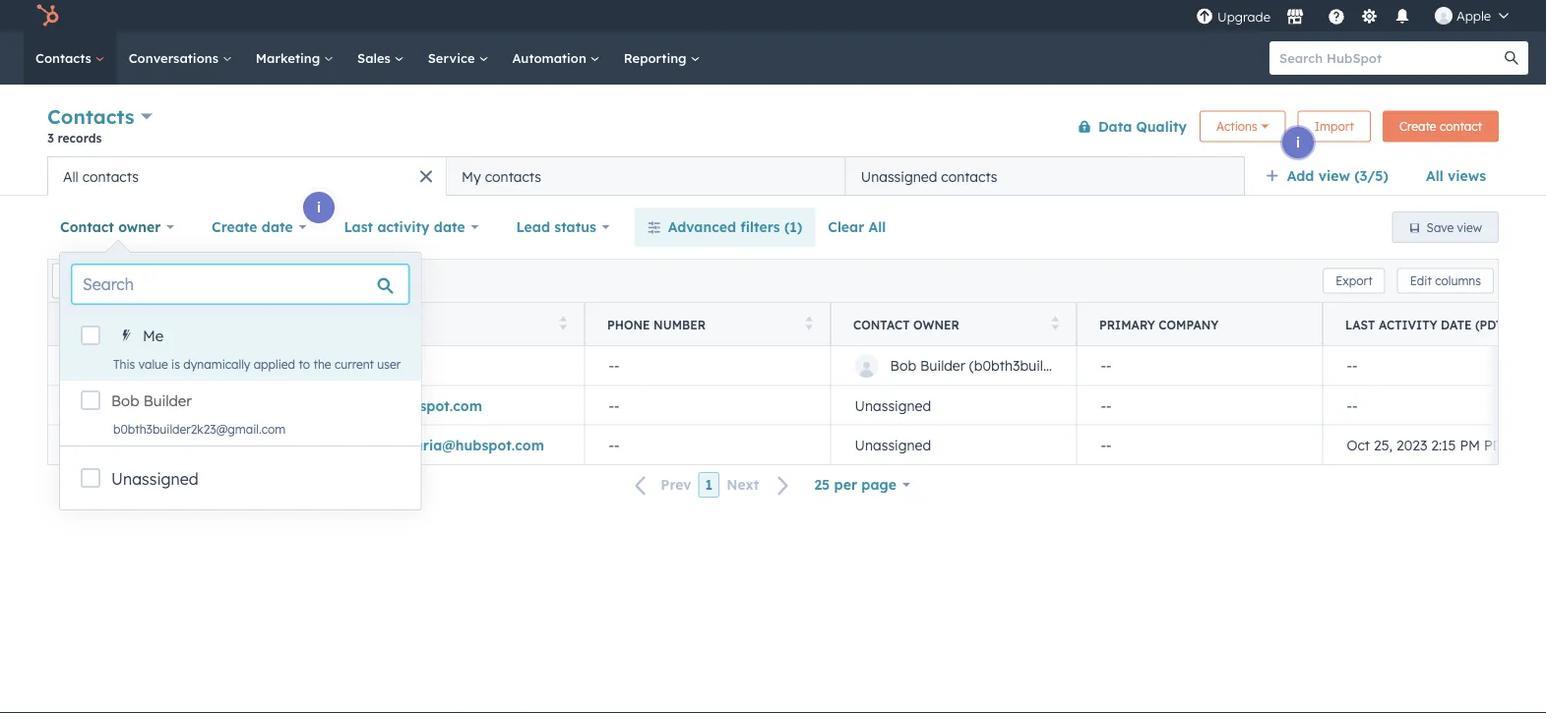 Task type: locate. For each thing, give the bounding box(es) containing it.
1 horizontal spatial owner
[[913, 317, 960, 332]]

1 press to sort. image from the left
[[313, 316, 321, 330]]

all contacts
[[63, 168, 139, 185]]

me
[[143, 327, 164, 345]]

1 horizontal spatial i
[[317, 199, 321, 216]]

owner up search name, phone, email addresses, or company search box
[[118, 218, 161, 236]]

save view
[[1427, 220, 1482, 235]]

last
[[344, 218, 373, 236], [1345, 317, 1375, 332]]

0 horizontal spatial date
[[262, 218, 293, 236]]

edit columns
[[1410, 274, 1481, 288]]

1 horizontal spatial all
[[869, 218, 886, 236]]

contacts banner
[[47, 101, 1499, 156]]

2:15
[[1431, 437, 1456, 454]]

1 press to sort. element from the left
[[313, 316, 321, 333]]

last inside popup button
[[344, 218, 373, 236]]

help image
[[1328, 9, 1345, 27]]

0 horizontal spatial create
[[212, 218, 257, 236]]

advanced
[[668, 218, 736, 236]]

contacts for my contacts
[[485, 168, 541, 185]]

(sample down applied on the left of the page
[[256, 397, 313, 414]]

1 vertical spatial builder
[[143, 392, 192, 410]]

1 vertical spatial (sample
[[259, 437, 316, 454]]

company
[[1159, 317, 1219, 332]]

oct 25, 2023 2:15 pm pdt
[[1347, 437, 1510, 454]]

search image
[[1505, 51, 1519, 65]]

1 vertical spatial i button
[[303, 192, 335, 223]]

bob builder (b0bth3builder2k23@gmail.com)
[[890, 357, 1180, 374]]

1 vertical spatial last
[[1345, 317, 1375, 332]]

-- button for brian halligan (sample contact)
[[585, 386, 831, 425]]

1 vertical spatial contacts
[[47, 104, 134, 129]]

export
[[1336, 274, 1373, 288]]

2 press to sort. image from the left
[[560, 316, 567, 330]]

upgrade image
[[1196, 8, 1214, 26]]

dynamically
[[183, 357, 250, 372]]

last down export button
[[1345, 317, 1375, 332]]

date down all contacts button
[[262, 218, 293, 236]]

1 vertical spatial i
[[317, 199, 321, 216]]

3 press to sort. element from the left
[[806, 316, 813, 333]]

3 contacts from the left
[[941, 168, 998, 185]]

0 vertical spatial create
[[1399, 119, 1437, 134]]

halligan
[[194, 397, 252, 414]]

(sample
[[256, 397, 313, 414], [259, 437, 316, 454]]

contact) for emailmaria@hubspot.com
[[320, 437, 379, 454]]

contacts link
[[24, 31, 117, 85]]

i button
[[1282, 127, 1314, 158], [303, 192, 335, 223], [77, 287, 108, 319]]

0 horizontal spatial builder
[[143, 392, 192, 410]]

1 horizontal spatial press to sort. image
[[560, 316, 567, 330]]

0 horizontal spatial last
[[344, 218, 373, 236]]

25,
[[1374, 437, 1393, 454]]

3 records
[[47, 130, 102, 145]]

1 horizontal spatial contact owner
[[853, 317, 960, 332]]

i button left name
[[77, 287, 108, 319]]

contact owner
[[60, 218, 161, 236], [853, 317, 960, 332]]

2 vertical spatial i
[[90, 294, 95, 312]]

all left the "views" on the right of page
[[1426, 167, 1444, 185]]

0 vertical spatial contact)
[[317, 397, 377, 414]]

2 date from the left
[[434, 218, 465, 236]]

contacts
[[35, 50, 95, 66], [47, 104, 134, 129]]

2 horizontal spatial contacts
[[941, 168, 998, 185]]

1 horizontal spatial bob
[[890, 357, 916, 374]]

all down 3 records
[[63, 168, 78, 185]]

import button
[[1298, 111, 1371, 142]]

i down contact owner dropdown button
[[90, 294, 95, 312]]

list box
[[60, 316, 421, 446]]

press to sort. image for 4th press to sort. element from the right
[[313, 316, 321, 330]]

view inside popup button
[[1319, 167, 1350, 185]]

1 horizontal spatial view
[[1457, 220, 1482, 235]]

contact owner inside contact owner dropdown button
[[60, 218, 161, 236]]

press to sort. image
[[313, 316, 321, 330], [560, 316, 567, 330], [806, 316, 813, 330]]

maria
[[152, 437, 192, 454]]

data
[[1098, 118, 1132, 135]]

next
[[727, 477, 759, 494]]

contact owner button
[[47, 208, 187, 247]]

1 date from the left
[[262, 218, 293, 236]]

1 horizontal spatial contact
[[853, 317, 910, 332]]

bob for bob builder
[[111, 392, 139, 410]]

0 horizontal spatial i
[[90, 294, 95, 312]]

2 horizontal spatial i
[[1296, 134, 1300, 151]]

view right save
[[1457, 220, 1482, 235]]

0 horizontal spatial all
[[63, 168, 78, 185]]

activity
[[1379, 317, 1438, 332]]

apple
[[1457, 7, 1491, 24]]

create left contact
[[1399, 119, 1437, 134]]

filters
[[740, 218, 780, 236]]

unassigned
[[861, 168, 937, 185], [855, 397, 931, 414], [855, 437, 931, 454], [111, 469, 199, 489]]

pagination navigation
[[623, 472, 802, 498]]

all
[[1426, 167, 1444, 185], [63, 168, 78, 185], [869, 218, 886, 236]]

contacts for all contacts
[[82, 168, 139, 185]]

-- button
[[339, 346, 585, 386], [585, 346, 831, 386], [585, 386, 831, 425], [585, 425, 831, 465]]

1 unassigned button from the top
[[831, 386, 1077, 425]]

view inside button
[[1457, 220, 1482, 235]]

0 horizontal spatial i button
[[77, 287, 108, 319]]

0 vertical spatial last
[[344, 218, 373, 236]]

0 vertical spatial contact owner
[[60, 218, 161, 236]]

contacts down hubspot link
[[35, 50, 95, 66]]

1 vertical spatial view
[[1457, 220, 1482, 235]]

i
[[1296, 134, 1300, 151], [317, 199, 321, 216], [90, 294, 95, 312]]

(b0bth3builder2k23@gmail.com)
[[969, 357, 1180, 374]]

i button right create date
[[303, 192, 335, 223]]

press to sort. image for second press to sort. element from the left
[[560, 316, 567, 330]]

lead
[[516, 218, 550, 236]]

0 vertical spatial owner
[[118, 218, 161, 236]]

bh@hubspot.com
[[363, 397, 482, 414]]

contacts up records
[[47, 104, 134, 129]]

0 horizontal spatial owner
[[118, 218, 161, 236]]

3
[[47, 130, 54, 145]]

create inside button
[[1399, 119, 1437, 134]]

owner up bob builder (b0bth3builder2k23@gmail.com) "button"
[[913, 317, 960, 332]]

i button up add
[[1282, 127, 1314, 158]]

last left activity
[[344, 218, 373, 236]]

email
[[361, 317, 400, 332]]

prev
[[661, 477, 692, 494]]

1 vertical spatial contact
[[853, 317, 910, 332]]

1 horizontal spatial builder
[[920, 357, 965, 374]]

edit
[[1410, 274, 1432, 288]]

(3/5)
[[1354, 167, 1389, 185]]

date inside popup button
[[434, 218, 465, 236]]

(sample for johnson
[[259, 437, 316, 454]]

bob builder (b0bth3builder2k23@gmail.com) button
[[831, 346, 1180, 386]]

0 horizontal spatial contacts
[[82, 168, 139, 185]]

next button
[[720, 473, 802, 498]]

0 vertical spatial contact
[[60, 218, 114, 236]]

0 vertical spatial view
[[1319, 167, 1350, 185]]

i up add
[[1296, 134, 1300, 151]]

0 horizontal spatial view
[[1319, 167, 1350, 185]]

1 contacts from the left
[[82, 168, 139, 185]]

1 horizontal spatial contacts
[[485, 168, 541, 185]]

1 horizontal spatial create
[[1399, 119, 1437, 134]]

contacts button
[[47, 102, 153, 131]]

0 horizontal spatial press to sort. image
[[313, 316, 321, 330]]

status
[[554, 218, 596, 236]]

unassigned button down bob builder (b0bth3builder2k23@gmail.com)
[[831, 386, 1077, 425]]

1 vertical spatial contact)
[[320, 437, 379, 454]]

view right add
[[1319, 167, 1350, 185]]

unassigned inside button
[[861, 168, 937, 185]]

0 vertical spatial i button
[[1282, 127, 1314, 158]]

1 vertical spatial bob
[[111, 392, 139, 410]]

edit columns button
[[1397, 268, 1494, 294]]

service link
[[416, 31, 500, 85]]

date
[[262, 218, 293, 236], [434, 218, 465, 236]]

create for create contact
[[1399, 119, 1437, 134]]

bob inside bob builder (b0bth3builder2k23@gmail.com) "button"
[[890, 357, 916, 374]]

Search HubSpot search field
[[1270, 41, 1511, 75]]

create date
[[212, 218, 293, 236]]

bob for bob builder (b0bth3builder2k23@gmail.com)
[[890, 357, 916, 374]]

unassigned button up page
[[831, 425, 1077, 465]]

0 horizontal spatial bob
[[111, 392, 139, 410]]

1 horizontal spatial date
[[434, 218, 465, 236]]

b0bth3builder2k23@gmail.com
[[113, 422, 286, 437]]

contacts
[[82, 168, 139, 185], [485, 168, 541, 185], [941, 168, 998, 185]]

contacts inside button
[[941, 168, 998, 185]]

all inside clear all button
[[869, 218, 886, 236]]

primary company column header
[[1077, 303, 1324, 346]]

i down all contacts button
[[317, 199, 321, 216]]

0 vertical spatial builder
[[920, 357, 965, 374]]

contact inside dropdown button
[[60, 218, 114, 236]]

emailmaria@hubspot.com
[[363, 437, 544, 454]]

view for save
[[1457, 220, 1482, 235]]

per
[[834, 476, 857, 494]]

1 vertical spatial create
[[212, 218, 257, 236]]

0 vertical spatial bob
[[890, 357, 916, 374]]

pdt
[[1484, 437, 1510, 454]]

page
[[862, 476, 897, 494]]

0 horizontal spatial contact
[[60, 218, 114, 236]]

2 horizontal spatial i button
[[1282, 127, 1314, 158]]

Search search field
[[72, 265, 409, 304]]

last for last activity date
[[344, 218, 373, 236]]

0 vertical spatial i
[[1296, 134, 1300, 151]]

create date button
[[199, 208, 319, 247]]

clear all button
[[815, 208, 899, 247]]

create down all contacts button
[[212, 218, 257, 236]]

view
[[1319, 167, 1350, 185], [1457, 220, 1482, 235]]

all right clear
[[869, 218, 886, 236]]

bh@hubspot.com link
[[363, 397, 482, 414]]

maria johnson (sample contact)
[[152, 437, 379, 454]]

bob
[[890, 357, 916, 374], [111, 392, 139, 410]]

owner inside dropdown button
[[118, 218, 161, 236]]

all inside all contacts button
[[63, 168, 78, 185]]

press to sort. element
[[313, 316, 321, 333], [560, 316, 567, 333], [806, 316, 813, 333], [1052, 316, 1059, 333]]

create contact
[[1399, 119, 1482, 134]]

2 horizontal spatial press to sort. image
[[806, 316, 813, 330]]

marketing
[[256, 50, 324, 66]]

press to sort. image
[[1052, 316, 1059, 330]]

date right activity
[[434, 218, 465, 236]]

bob inside list box
[[111, 392, 139, 410]]

1 horizontal spatial i button
[[303, 192, 335, 223]]

0 vertical spatial (sample
[[256, 397, 313, 414]]

builder inside "button"
[[920, 357, 965, 374]]

list box containing me
[[60, 316, 421, 446]]

Search name, phone, email addresses, or company search field
[[52, 263, 284, 299]]

columns
[[1435, 274, 1481, 288]]

2 contacts from the left
[[485, 168, 541, 185]]

to
[[299, 357, 310, 372]]

(sample down "brian halligan (sample contact)"
[[259, 437, 316, 454]]

unassigned button
[[831, 386, 1077, 425], [831, 425, 1077, 465]]

unassigned contacts
[[861, 168, 998, 185]]

menu
[[1194, 0, 1523, 31]]

save view button
[[1392, 212, 1499, 243]]

create inside popup button
[[212, 218, 257, 236]]

2 unassigned button from the top
[[831, 425, 1077, 465]]

3 press to sort. image from the left
[[806, 316, 813, 330]]

builder for bob builder (b0bth3builder2k23@gmail.com)
[[920, 357, 965, 374]]

owner
[[118, 218, 161, 236], [913, 317, 960, 332]]

jane
[[152, 357, 186, 374]]

my contacts button
[[446, 156, 846, 196]]

0 vertical spatial contacts
[[35, 50, 95, 66]]

0 horizontal spatial contact owner
[[60, 218, 161, 236]]

1 vertical spatial contact owner
[[853, 317, 960, 332]]

all inside all views "link"
[[1426, 167, 1444, 185]]

2 horizontal spatial all
[[1426, 167, 1444, 185]]

1 horizontal spatial last
[[1345, 317, 1375, 332]]

import
[[1315, 119, 1354, 134]]

primary company
[[1099, 317, 1219, 332]]



Task type: describe. For each thing, give the bounding box(es) containing it.
-- button for maria johnson (sample contact)
[[585, 425, 831, 465]]

data quality button
[[1065, 107, 1188, 146]]

unassigned contacts button
[[846, 156, 1245, 196]]

name
[[110, 317, 146, 332]]

add view (3/5)
[[1287, 167, 1389, 185]]

builder for bob builder
[[143, 392, 192, 410]]

25
[[814, 476, 830, 494]]

date inside popup button
[[262, 218, 293, 236]]

1
[[705, 476, 713, 494]]

notifications image
[[1394, 9, 1411, 27]]

last activity date
[[344, 218, 465, 236]]

conversations link
[[117, 31, 244, 85]]

emailmaria@hubspot.com link
[[363, 437, 544, 454]]

my contacts
[[462, 168, 541, 185]]

johnson
[[197, 437, 255, 454]]

(pdt)
[[1475, 317, 1508, 332]]

hubspot image
[[35, 4, 59, 28]]

actions button
[[1200, 111, 1286, 142]]

all for all contacts
[[63, 168, 78, 185]]

prev button
[[623, 473, 698, 498]]

bh@hubspot.com button
[[339, 386, 585, 425]]

pm
[[1460, 437, 1480, 454]]

conversations
[[129, 50, 222, 66]]

actions
[[1217, 119, 1258, 134]]

all for all views
[[1426, 167, 1444, 185]]

activity
[[377, 218, 430, 236]]

data quality
[[1098, 118, 1187, 135]]

unassigned button for -
[[831, 386, 1077, 425]]

2 vertical spatial i button
[[77, 287, 108, 319]]

(sample for halligan
[[256, 397, 313, 414]]

press to sort. image for 3rd press to sort. element from left
[[806, 316, 813, 330]]

number
[[654, 317, 706, 332]]

marketing link
[[244, 31, 346, 85]]

lead status
[[516, 218, 596, 236]]

automation link
[[500, 31, 612, 85]]

marketplaces image
[[1286, 9, 1304, 27]]

settings link
[[1357, 5, 1382, 26]]

view for add
[[1319, 167, 1350, 185]]

all views
[[1426, 167, 1486, 185]]

clear
[[828, 218, 864, 236]]

contact
[[1440, 119, 1482, 134]]

-- button for jane
[[585, 346, 831, 386]]

phone
[[607, 317, 650, 332]]

create contact button
[[1383, 111, 1499, 142]]

views
[[1448, 167, 1486, 185]]

brian halligan (sample contact) link
[[152, 397, 377, 414]]

(1)
[[784, 218, 802, 236]]

maria johnson (sample contact) link
[[152, 437, 379, 454]]

export button
[[1323, 268, 1385, 294]]

save
[[1427, 220, 1454, 235]]

clear all
[[828, 218, 886, 236]]

brian halligan (sample contact)
[[152, 397, 377, 414]]

contacts for unassigned contacts
[[941, 168, 998, 185]]

marketplaces button
[[1275, 0, 1316, 31]]

menu containing apple
[[1194, 0, 1523, 31]]

create for create date
[[212, 218, 257, 236]]

last for last activity date (pdt)
[[1345, 317, 1375, 332]]

service
[[428, 50, 479, 66]]

contact) for bh@hubspot.com
[[317, 397, 377, 414]]

4 press to sort. element from the left
[[1052, 316, 1059, 333]]

2 press to sort. element from the left
[[560, 316, 567, 333]]

advanced filters (1) button
[[635, 208, 815, 247]]

lead status button
[[503, 208, 623, 247]]

records
[[58, 130, 102, 145]]

2023
[[1397, 437, 1427, 454]]

this value is dynamically applied to the current user
[[113, 357, 401, 372]]

bob builder image
[[1435, 7, 1453, 25]]

automation
[[512, 50, 590, 66]]

user
[[377, 357, 401, 372]]

apple button
[[1423, 0, 1521, 31]]

is
[[171, 357, 180, 372]]

hubspot link
[[24, 4, 74, 28]]

contacts inside popup button
[[47, 104, 134, 129]]

sales link
[[346, 31, 416, 85]]

1 button
[[698, 472, 720, 498]]

date
[[1441, 317, 1472, 332]]

advanced filters (1)
[[668, 218, 802, 236]]

my
[[462, 168, 481, 185]]

last activity date (pdt)
[[1345, 317, 1508, 332]]

reporting link
[[612, 31, 712, 85]]

last activity date button
[[331, 208, 492, 247]]

all contacts button
[[47, 156, 446, 196]]

current
[[335, 357, 374, 372]]

1 vertical spatial owner
[[913, 317, 960, 332]]

quality
[[1136, 118, 1187, 135]]

unassigned button for oct
[[831, 425, 1077, 465]]

settings image
[[1361, 8, 1378, 26]]

help button
[[1320, 0, 1353, 31]]

25 per page button
[[802, 466, 923, 505]]

reporting
[[624, 50, 690, 66]]

sales
[[357, 50, 394, 66]]

applied
[[254, 357, 295, 372]]



Task type: vqa. For each thing, say whether or not it's contained in the screenshot.
'Press to sort.' ELEMENT associated with Email
no



